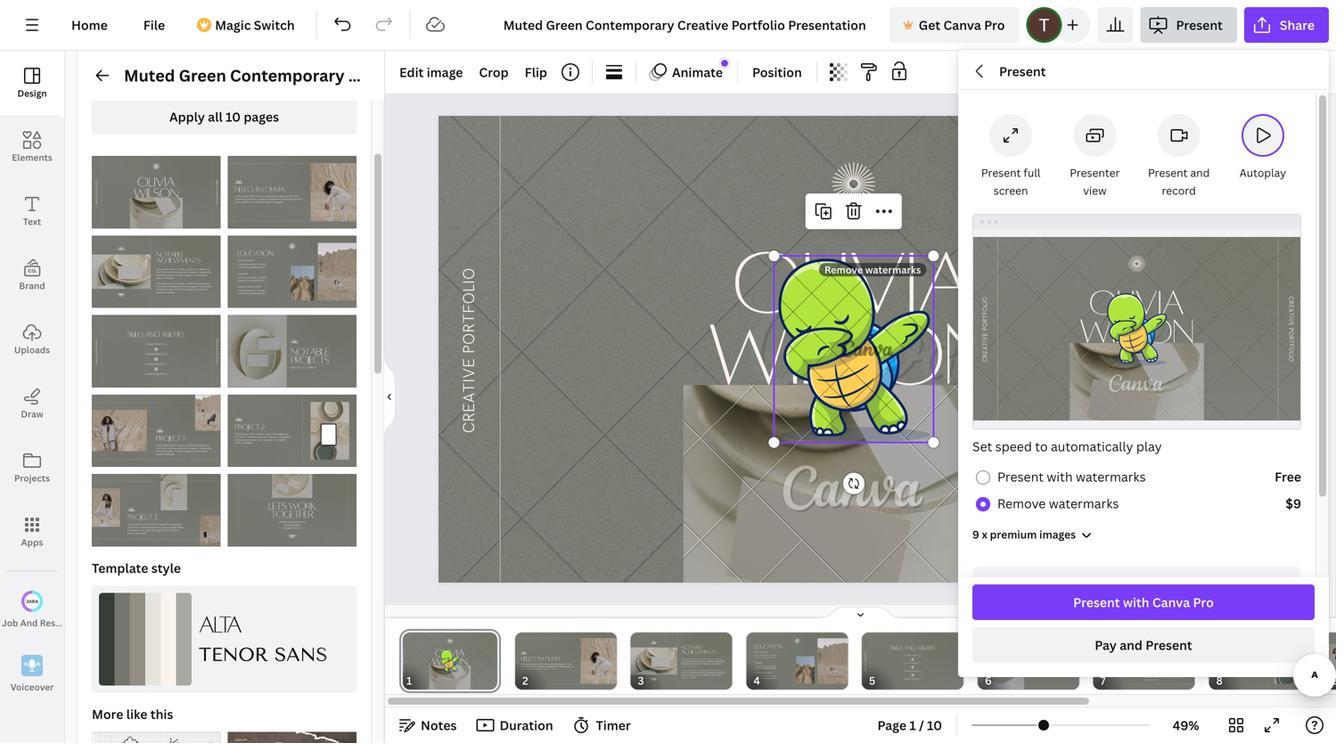 Task type: locate. For each thing, give the bounding box(es) containing it.
pro
[[984, 16, 1005, 33], [1193, 594, 1214, 611]]

with down set speed to automatically play
[[1047, 469, 1073, 486]]

flip
[[525, 64, 547, 81]]

brand button
[[0, 243, 64, 308]]

muted
[[124, 65, 175, 86]]

1 vertical spatial hand drawn fireworks image
[[992, 298, 1012, 317]]

creative left image
[[348, 65, 415, 86]]

0 vertical spatial hand drawn fireworks image
[[833, 163, 876, 205]]

1 horizontal spatial with
[[1123, 594, 1150, 611]]

and inside pay and present button
[[1120, 637, 1143, 654]]

0 vertical spatial 10
[[226, 108, 241, 125]]

1 horizontal spatial creative
[[460, 359, 479, 434]]

present left the share dropdown button on the right top of the page
[[1177, 16, 1223, 33]]

0 vertical spatial pro
[[984, 16, 1005, 33]]

file
[[143, 16, 165, 33]]

hide image
[[384, 354, 396, 440]]

49%
[[1173, 717, 1200, 734]]

1 vertical spatial a
[[1046, 343, 1049, 350]]

enim
[[992, 351, 1005, 357]]

0 vertical spatial o
[[1236, 355, 1255, 367]]

0 horizontal spatial remove
[[825, 263, 863, 277]]

49% button
[[1157, 712, 1215, 740]]

0 vertical spatial with
[[1047, 469, 1073, 486]]

hand drawn fireworks image up remove watermarks button
[[833, 163, 876, 205]]

1 horizontal spatial remove
[[998, 495, 1046, 512]]

hand drawn fireworks image
[[833, 163, 876, 205], [992, 298, 1012, 317]]

1 o from the top
[[1236, 355, 1255, 367]]

and
[[1191, 165, 1210, 180], [1120, 637, 1143, 654]]

1 vertical spatial and
[[1120, 637, 1143, 654]]

a inside hello, i'm olivia lorem ipsum dolor sit amet, consectetur adipiscing elit. proin commodo porta nisi a egestas. suspendisse fermentum justo non enim vulputate, eu tincidunt mauris consequat.
[[1046, 343, 1049, 350]]

r up 'v'
[[1236, 278, 1255, 287]]

present down the speed at the right bottom
[[998, 469, 1044, 486]]

creative right hide image at the left of the page
[[460, 359, 479, 434]]

full
[[1024, 165, 1041, 180]]

uploads button
[[0, 308, 64, 372]]

2 vertical spatial o
[[1236, 420, 1255, 432]]

edit image
[[399, 64, 463, 81]]

0 horizontal spatial hand drawn fireworks image
[[833, 163, 876, 205]]

0 horizontal spatial canva
[[944, 16, 982, 33]]

present button
[[1141, 7, 1238, 43]]

Page title text field
[[420, 672, 427, 690]]

apply all 10 pages
[[169, 108, 279, 125]]

pro inside main menu bar
[[984, 16, 1005, 33]]

o down l
[[1236, 420, 1255, 432]]

0 vertical spatial remove watermarks
[[825, 263, 921, 277]]

o down p
[[1236, 396, 1255, 408]]

consequat.
[[1087, 351, 1115, 357]]

template
[[92, 560, 148, 577]]

1 horizontal spatial olivia
[[1068, 311, 1118, 332]]

0 vertical spatial e
[[1236, 287, 1255, 297]]

job and resume ai button
[[0, 579, 85, 643]]

lorem
[[992, 336, 1009, 342]]

10 right /
[[927, 717, 943, 734]]

1 horizontal spatial canva
[[1153, 594, 1191, 611]]

with for canva
[[1123, 594, 1150, 611]]

1 vertical spatial pro
[[1193, 594, 1214, 611]]

share
[[1280, 16, 1315, 33]]

9 x premium images
[[973, 527, 1076, 542]]

present
[[1177, 16, 1223, 33], [1000, 63, 1046, 80], [982, 165, 1021, 180], [1148, 165, 1188, 180], [998, 469, 1044, 486], [1074, 594, 1120, 611], [1146, 637, 1193, 654]]

remove
[[825, 263, 863, 277], [998, 495, 1046, 512]]

muted green contemporary creative portfolio presentation element
[[92, 156, 221, 229], [228, 156, 357, 229], [92, 236, 221, 308], [228, 236, 357, 308], [92, 315, 221, 388], [228, 315, 357, 388], [92, 395, 221, 467], [228, 395, 357, 467], [92, 474, 221, 547], [228, 474, 357, 547]]

notes button
[[392, 712, 464, 740]]

a down sit at the top right of the page
[[1046, 343, 1049, 350]]

0 vertical spatial canva
[[944, 16, 982, 33]]

with inside button
[[1123, 594, 1150, 611]]

eu
[[1034, 351, 1040, 357]]

0 vertical spatial i
[[1236, 317, 1255, 322]]

file button
[[129, 7, 179, 43]]

brand
[[19, 280, 45, 292]]

muted green contemporary creative portfolio presentation
[[124, 65, 593, 86]]

apply all 10 pages button
[[92, 99, 357, 135]]

muted green contemporary creative portfolio presentation image
[[92, 156, 221, 229], [228, 156, 357, 229], [92, 236, 221, 308], [228, 236, 357, 308], [92, 315, 221, 388], [228, 315, 357, 388], [92, 395, 221, 467], [228, 395, 357, 467], [92, 474, 221, 547], [228, 474, 357, 547]]

0 horizontal spatial 10
[[226, 108, 241, 125]]

r up "f"
[[1236, 367, 1255, 377]]

and inside present and record
[[1191, 165, 1210, 180]]

canva right get
[[944, 16, 982, 33]]

e up p
[[1236, 332, 1255, 342]]

0 vertical spatial portfolio
[[418, 65, 488, 86]]

creative portfolio
[[460, 268, 479, 434]]

page 1 image
[[399, 633, 501, 690]]

1 horizontal spatial pro
[[1193, 594, 1214, 611]]

present up screen
[[982, 165, 1021, 180]]

job and resume ai
[[2, 617, 85, 629]]

1 vertical spatial 10
[[927, 717, 943, 734]]

pages
[[244, 108, 279, 125]]

a up 'v'
[[1236, 297, 1255, 307]]

0 vertical spatial remove
[[825, 263, 863, 277]]

0 vertical spatial and
[[1191, 165, 1210, 180]]

0 vertical spatial r
[[1236, 278, 1255, 287]]

1 vertical spatial i
[[1236, 416, 1255, 420]]

adipiscing
[[1100, 336, 1127, 342]]

0 vertical spatial creative
[[348, 65, 415, 86]]

1 vertical spatial t
[[1236, 377, 1255, 387]]

1 e from the top
[[1236, 287, 1255, 297]]

pay
[[1095, 637, 1117, 654]]

0 vertical spatial watermarks
[[866, 263, 921, 277]]

canva
[[944, 16, 982, 33], [1153, 594, 1191, 611]]

0 horizontal spatial a
[[1046, 343, 1049, 350]]

0 horizontal spatial with
[[1047, 469, 1073, 486]]

like
[[126, 706, 148, 723]]

o
[[1236, 355, 1255, 367], [1236, 396, 1255, 408], [1236, 420, 1255, 432]]

with up pay and present
[[1123, 594, 1150, 611]]

suspendisse
[[1074, 343, 1107, 350]]

hand drawn fireworks image up lorem
[[992, 298, 1012, 317]]

pro up pay and present button
[[1193, 594, 1214, 611]]

remove up wilson
[[825, 263, 863, 277]]

remove watermarks up wilson
[[825, 263, 921, 277]]

edit image button
[[392, 58, 470, 86]]

10 inside 'button'
[[927, 717, 943, 734]]

10 inside button
[[226, 108, 241, 125]]

style
[[151, 560, 181, 577]]

present down present with canva pro button
[[1146, 637, 1193, 654]]

remove watermarks down present with watermarks on the bottom of page
[[998, 495, 1119, 512]]

present full screen
[[982, 165, 1041, 198]]

template style
[[92, 560, 181, 577]]

0 vertical spatial t
[[1236, 307, 1255, 317]]

1 vertical spatial e
[[1236, 332, 1255, 342]]

present inside dropdown button
[[1177, 16, 1223, 33]]

presentation
[[492, 65, 593, 86]]

0 horizontal spatial pro
[[984, 16, 1005, 33]]

o up "f"
[[1236, 355, 1255, 367]]

1 t from the top
[[1236, 307, 1255, 317]]

ipsum
[[1011, 336, 1026, 342]]

watermarks
[[866, 263, 921, 277], [1076, 469, 1146, 486], [1049, 495, 1119, 512]]

2 t from the top
[[1236, 377, 1255, 387]]

premium
[[990, 527, 1037, 542]]

voiceover
[[10, 681, 54, 694]]

contemporary
[[230, 65, 345, 86]]

2 r from the top
[[1236, 367, 1255, 377]]

e down the 'c'
[[1236, 287, 1255, 297]]

alta tenor sans
[[199, 612, 328, 667]]

10
[[226, 108, 241, 125], [927, 717, 943, 734]]

pro right get
[[984, 16, 1005, 33]]

and right pay at the bottom of page
[[1120, 637, 1143, 654]]

canva up pay and present button
[[1153, 594, 1191, 611]]

set speed to automatically play
[[973, 438, 1162, 455]]

1 vertical spatial r
[[1236, 367, 1255, 377]]

position
[[753, 64, 802, 81]]

10 right all
[[226, 108, 241, 125]]

1 vertical spatial with
[[1123, 594, 1150, 611]]

green and white doodle thesis defense presentation group
[[92, 722, 221, 744]]

Present full screen at your own pace button
[[973, 107, 1050, 207]]

r
[[1236, 278, 1255, 287], [1236, 367, 1255, 377]]

canva assistant image
[[1285, 566, 1306, 588]]

with
[[1047, 469, 1073, 486], [1123, 594, 1150, 611]]

set
[[973, 438, 993, 455]]

page 1 / 10 button
[[871, 712, 950, 740]]

present up record
[[1148, 165, 1188, 180]]

2 e from the top
[[1236, 332, 1255, 342]]

0 horizontal spatial and
[[1120, 637, 1143, 654]]

and
[[20, 617, 38, 629]]

a
[[1236, 297, 1255, 307], [1046, 343, 1049, 350]]

remove watermarks
[[825, 263, 921, 277], [998, 495, 1119, 512]]

$9
[[1286, 495, 1302, 512]]

olivia
[[732, 232, 973, 330], [1068, 311, 1118, 332]]

1 vertical spatial o
[[1236, 396, 1255, 408]]

present down get canva pro
[[1000, 63, 1046, 80]]

i up p
[[1236, 317, 1255, 322]]

l
[[1236, 408, 1255, 416]]

1 horizontal spatial 10
[[927, 717, 943, 734]]

autoplay
[[1240, 165, 1287, 180]]

1 vertical spatial canva
[[1153, 594, 1191, 611]]

switch
[[254, 16, 295, 33]]

1 horizontal spatial a
[[1236, 297, 1255, 307]]

presenter
[[1070, 165, 1120, 180]]

remove up 9 x premium images
[[998, 495, 1046, 512]]

sans
[[275, 644, 328, 667]]

e
[[1236, 287, 1255, 297], [1236, 332, 1255, 342]]

i down "f"
[[1236, 416, 1255, 420]]

1 vertical spatial creative
[[460, 359, 479, 434]]

t up l
[[1236, 377, 1255, 387]]

t up 'v'
[[1236, 307, 1255, 317]]

f
[[1236, 387, 1255, 396]]

edit
[[399, 64, 424, 81]]

and up record
[[1191, 165, 1210, 180]]

pay and present
[[1095, 637, 1193, 654]]

1 i from the top
[[1236, 317, 1255, 322]]

home link
[[57, 7, 122, 43]]

Record yourself as you present button
[[1141, 107, 1218, 207]]

brown and green scrapbook art history presentation group
[[228, 722, 357, 744]]

1 horizontal spatial remove watermarks
[[998, 495, 1119, 512]]

1 horizontal spatial and
[[1191, 165, 1210, 180]]

side panel tab list
[[0, 51, 85, 707]]



Task type: vqa. For each thing, say whether or not it's contained in the screenshot.
Currently,
no



Task type: describe. For each thing, give the bounding box(es) containing it.
hide pages image
[[818, 606, 904, 621]]

more like this
[[92, 706, 173, 723]]

new image
[[721, 60, 728, 67]]

sit
[[1044, 336, 1050, 342]]

c
[[1236, 267, 1255, 278]]

vulputate,
[[1007, 351, 1032, 357]]

consectetur
[[1068, 336, 1099, 342]]

apps
[[21, 537, 43, 549]]

magic switch
[[215, 16, 295, 33]]

flip button
[[518, 58, 555, 86]]

automatically
[[1051, 438, 1134, 455]]

0 horizontal spatial remove watermarks
[[825, 263, 921, 277]]

amet,
[[1052, 336, 1066, 342]]

1 vertical spatial remove
[[998, 495, 1046, 512]]

get
[[919, 16, 941, 33]]

hello, i'm olivia lorem ipsum dolor sit amet, consectetur adipiscing elit. proin commodo porta nisi a egestas. suspendisse fermentum justo non enim vulputate, eu tincidunt mauris consequat.
[[992, 311, 1163, 357]]

fermentum
[[1109, 343, 1137, 350]]

non
[[1153, 343, 1163, 350]]

position button
[[745, 58, 809, 86]]

3 o from the top
[[1236, 420, 1255, 432]]

cute turtle dabbing cartoon vector illustration image
[[775, 256, 934, 443]]

image
[[427, 64, 463, 81]]

animate button
[[644, 58, 730, 86]]

9 x premium images button
[[973, 524, 1098, 546]]

View your notes and upcoming slides button
[[1057, 107, 1134, 207]]

ai
[[76, 617, 85, 629]]

nisi
[[1035, 343, 1045, 350]]

animate
[[672, 64, 723, 81]]

resume
[[40, 617, 74, 629]]

porta
[[1020, 343, 1034, 350]]

voiceover button
[[0, 643, 64, 707]]

Set speed to automatically play button
[[1225, 107, 1302, 207]]

duration button
[[471, 712, 561, 740]]

1 r from the top
[[1236, 278, 1255, 287]]

play
[[1137, 438, 1162, 455]]

1 vertical spatial remove watermarks
[[998, 495, 1119, 512]]

0 horizontal spatial creative
[[348, 65, 415, 86]]

images
[[1040, 527, 1076, 542]]

notes
[[421, 717, 457, 734]]

tincidunt
[[1042, 351, 1066, 357]]

present inside present and record
[[1148, 165, 1188, 180]]

0 vertical spatial a
[[1236, 297, 1255, 307]]

1 horizontal spatial hand drawn fireworks image
[[992, 298, 1012, 317]]

pay and present button
[[973, 628, 1315, 663]]

canva inside get canva pro button
[[944, 16, 982, 33]]

present with watermarks
[[998, 469, 1146, 486]]

get canva pro
[[919, 16, 1005, 33]]

remove watermarks button
[[819, 263, 927, 277]]

2 o from the top
[[1236, 396, 1255, 408]]

2 vertical spatial watermarks
[[1049, 495, 1119, 512]]

home
[[71, 16, 108, 33]]

c r e a t i v e p o r t f o l i o
[[1236, 267, 1255, 432]]

main menu bar
[[0, 0, 1337, 51]]

tenor
[[199, 644, 268, 667]]

draw button
[[0, 372, 64, 436]]

9
[[973, 527, 980, 542]]

hello,
[[992, 311, 1042, 332]]

projects button
[[0, 436, 64, 500]]

0 horizontal spatial olivia
[[732, 232, 973, 330]]

present and record
[[1148, 165, 1210, 198]]

this
[[150, 706, 173, 723]]

duration
[[500, 717, 553, 734]]

with for watermarks
[[1047, 469, 1073, 486]]

projects
[[14, 473, 50, 485]]

1 vertical spatial watermarks
[[1076, 469, 1146, 486]]

mauris
[[1067, 351, 1085, 357]]

green
[[179, 65, 226, 86]]

and for record
[[1191, 165, 1210, 180]]

timer button
[[568, 712, 638, 740]]

/
[[919, 717, 924, 734]]

present with canva pro
[[1074, 594, 1214, 611]]

Design title text field
[[489, 7, 883, 43]]

text
[[23, 216, 41, 228]]

to
[[1035, 438, 1048, 455]]

apps button
[[0, 500, 64, 564]]

job
[[2, 617, 18, 629]]

view
[[1084, 183, 1107, 198]]

egestas.
[[1051, 343, 1073, 350]]

v
[[1236, 322, 1255, 332]]

dolor
[[1028, 336, 1042, 342]]

olivia inside hello, i'm olivia lorem ipsum dolor sit amet, consectetur adipiscing elit. proin commodo porta nisi a egestas. suspendisse fermentum justo non enim vulputate, eu tincidunt mauris consequat.
[[1068, 311, 1118, 332]]

magic switch button
[[187, 7, 309, 43]]

present up pay at the bottom of page
[[1074, 594, 1120, 611]]

1 vertical spatial portfolio
[[460, 268, 479, 354]]

page
[[878, 717, 907, 734]]

2 i from the top
[[1236, 416, 1255, 420]]

proin
[[1141, 336, 1154, 342]]

page 1 / 10
[[878, 717, 943, 734]]

present inside present full screen
[[982, 165, 1021, 180]]

canva inside present with canva pro button
[[1153, 594, 1191, 611]]

elit.
[[1129, 336, 1139, 342]]

uploads
[[14, 344, 50, 356]]

x
[[982, 527, 988, 542]]

commodo
[[992, 343, 1018, 350]]

record
[[1162, 183, 1196, 198]]

1
[[910, 717, 916, 734]]

and for present
[[1120, 637, 1143, 654]]

magic
[[215, 16, 251, 33]]

free
[[1275, 469, 1302, 486]]

timer
[[596, 717, 631, 734]]



